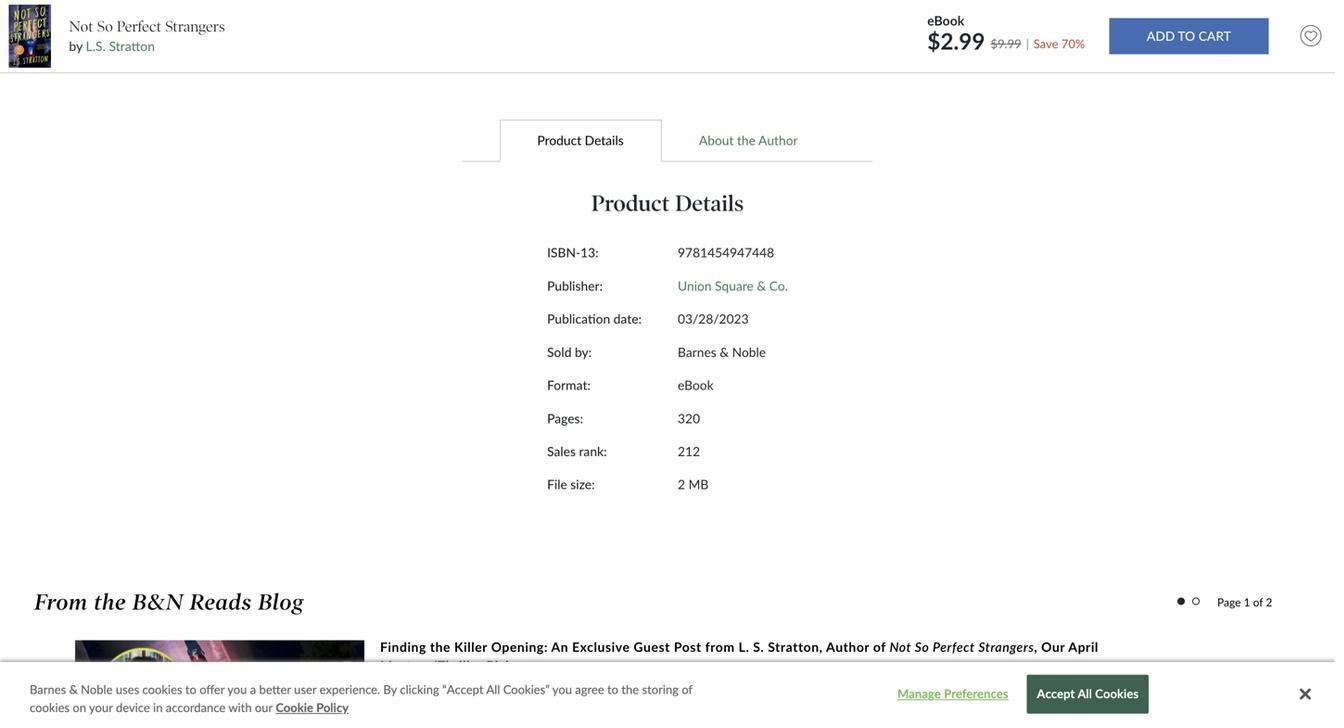 Task type: vqa. For each thing, say whether or not it's contained in the screenshot.
Not
yes



Task type: describe. For each thing, give the bounding box(es) containing it.
race
[[886, 724, 910, 726]]

0 horizontal spatial product
[[537, 132, 582, 148]]

strangers inside not so perfect strangers by l.s. stratton
[[165, 17, 225, 36]]

mystery/thriller
[[380, 658, 483, 673]]

pick
[[486, 658, 513, 673]]

the for b&n reads blog
[[94, 589, 126, 616]]

by courtney evan tate
[[102, 18, 220, 33]]

an
[[714, 724, 728, 726]]

from the b&n reads blog
[[34, 589, 304, 616]]

on inside a reimagining of alfred hitchcock's strangers on a train, this domestic thriller is a study in truth lies, trust, and suspicion. two women trying to help each other get out of unhappy marriages find themselves on a collision course with a catastrophic conclusion. not so perfect strangers is an entertaining exploration of race and gender politi
[[917, 702, 932, 717]]

s.
[[753, 639, 764, 655]]

finding the killer opening: an exclusive guest post from l. s. stratton, author of not so perfect strangers
[[380, 639, 1034, 655]]

not so perfect strangers by l.s. stratton
[[69, 17, 225, 54]]

by
[[383, 682, 397, 697]]

in inside barnes & noble uses cookies to offer you a better user experience. by clicking "accept all cookies" you agree to the storing of cookies on your device in accordance with our
[[153, 700, 163, 715]]

to inside a reimagining of alfred hitchcock's strangers on a train, this domestic thriller is a study in truth lies, trust, and suspicion. two women trying to help each other get out of unhappy marriages find themselves on a collision course with a catastrophic conclusion. not so perfect strangers is an entertaining exploration of race and gender politi
[[548, 702, 560, 717]]

cookies"
[[503, 682, 550, 697]]

product inside tab panel
[[591, 190, 670, 217]]

save 70%
[[1034, 36, 1085, 51]]

date:
[[614, 311, 642, 327]]

with inside a reimagining of alfred hitchcock's strangers on a train, this domestic thriller is a study in truth lies, trust, and suspicion. two women trying to help each other get out of unhappy marriages find themselves on a collision course with a catastrophic conclusion. not so perfect strangers is an entertaining exploration of race and gender politi
[[380, 724, 405, 726]]

truth
[[895, 679, 923, 695]]

sales rank:
[[547, 444, 607, 459]]

manage
[[898, 686, 941, 701]]

get
[[655, 702, 673, 717]]

, our april mystery/thriller pick
[[380, 639, 1099, 673]]

stephanie decarolis link
[[1128, 18, 1235, 33]]

our
[[255, 700, 273, 715]]

so inside not so perfect strangers by l.s. stratton
[[97, 17, 113, 36]]

policy
[[316, 700, 349, 715]]

,
[[1034, 639, 1038, 655]]

user
[[294, 682, 317, 697]]

square
[[715, 278, 754, 293]]

accept all cookies button
[[1027, 675, 1149, 713]]

two
[[439, 702, 463, 717]]

0 horizontal spatial is
[[702, 724, 711, 726]]

2 you from the left
[[553, 682, 572, 697]]

1 horizontal spatial ebook
[[928, 13, 965, 28]]

out
[[676, 702, 696, 717]]

2 mb
[[678, 477, 709, 492]]

unhappy
[[714, 702, 763, 717]]

1 horizontal spatial cookies
[[142, 682, 182, 697]]

1 you from the left
[[227, 682, 247, 697]]

this
[[705, 679, 725, 695]]

by for by stephanie decarolis
[[1112, 18, 1125, 33]]

of right out
[[699, 702, 711, 717]]

domestic
[[729, 679, 781, 695]]

2 horizontal spatial so
[[915, 639, 929, 655]]

a down manage preferences
[[935, 702, 942, 717]]

of right 1
[[1253, 595, 1263, 609]]

2 horizontal spatial to
[[607, 682, 619, 697]]

barnes & noble
[[678, 344, 766, 360]]

about the author link
[[661, 119, 836, 162]]

from
[[705, 639, 735, 655]]

l.s.
[[86, 38, 106, 54]]

product details link
[[500, 119, 661, 162]]

option containing finding the killer opening: an exclusive guest post from l. s. stratton, author of
[[75, 638, 1205, 726]]

1 horizontal spatial and
[[985, 679, 1006, 695]]

tate
[[198, 18, 220, 33]]

not inside a reimagining of alfred hitchcock's strangers on a train, this domestic thriller is a study in truth lies, trust, and suspicion. two women trying to help each other get out of unhappy marriages find themselves on a collision course with a catastrophic conclusion. not so perfect strangers is an entertaining exploration of race and gender politi
[[558, 724, 580, 726]]

a reimagining of alfred hitchcock's strangers on a train, this domestic thriller is a study in truth lies, trust, and suspicion. two women trying to help each other get out of unhappy marriages find themselves on a collision course with a catastrophic conclusion. not so perfect strangers is an entertaining exploration of race and gender politi
[[380, 679, 1032, 726]]

2 inside "product details" tab panel
[[678, 477, 685, 492]]

1 vertical spatial author
[[826, 639, 870, 655]]

0 horizontal spatial details
[[585, 132, 624, 148]]

your
[[89, 700, 113, 715]]

preferences
[[944, 686, 1009, 701]]

finding
[[380, 639, 426, 655]]

our
[[1042, 639, 1065, 655]]

manage preferences
[[898, 686, 1009, 701]]

cookie policy link
[[276, 699, 349, 717]]

l.
[[739, 639, 750, 655]]

2 a from the left
[[660, 679, 668, 695]]

alfred
[[475, 679, 510, 695]]

add to wishlist image
[[1296, 21, 1326, 51]]

l.s. stratton link
[[86, 38, 155, 54]]

by stephanie decarolis
[[1112, 18, 1235, 33]]

13:
[[581, 245, 599, 260]]

stephanie
[[1128, 18, 1180, 33]]

the inside barnes & noble uses cookies to offer you a better user experience. by clicking "accept all cookies" you agree to the storing of cookies on your device in accordance with our
[[622, 682, 639, 697]]

courtney evan tate link
[[117, 18, 220, 33]]

1 horizontal spatial is
[[825, 679, 833, 695]]

tab list containing product details
[[44, 119, 1292, 162]]

$2.99 $9.99
[[928, 27, 1022, 54]]

opening:
[[491, 639, 548, 655]]

course
[[994, 702, 1032, 717]]

killer
[[454, 639, 488, 655]]

not inside not so perfect strangers by l.s. stratton
[[69, 17, 93, 36]]

perfect inside a reimagining of alfred hitchcock's strangers on a train, this domestic thriller is a study in truth lies, trust, and suspicion. two women trying to help each other get out of unhappy marriages find themselves on a collision course with a catastrophic conclusion. not so perfect strangers is an entertaining exploration of race and gender politi
[[601, 724, 642, 726]]

rank:
[[579, 444, 607, 459]]

from
[[34, 589, 88, 616]]

of down themselves
[[871, 724, 883, 726]]

$2.99
[[928, 27, 985, 54]]

exclusive
[[572, 639, 630, 655]]

0 horizontal spatial and
[[914, 724, 935, 726]]

isbn-13:
[[547, 245, 599, 260]]

1
[[1244, 595, 1251, 609]]

post
[[674, 639, 702, 655]]

sold by:
[[547, 344, 592, 360]]

stratton
[[109, 38, 155, 54]]

in inside a reimagining of alfred hitchcock's strangers on a train, this domestic thriller is a study in truth lies, trust, and suspicion. two women trying to help each other get out of unhappy marriages find themselves on a collision course with a catastrophic conclusion. not so perfect strangers is an entertaining exploration of race and gender politi
[[881, 679, 891, 695]]

by for by
[[974, 18, 990, 33]]

all inside accept all cookies button
[[1078, 686, 1092, 701]]

offer
[[200, 682, 225, 697]]

find
[[825, 702, 847, 717]]

03/28/2023
[[678, 311, 749, 327]]

author inside about the author link
[[759, 132, 798, 148]]

accept
[[1037, 686, 1075, 701]]

the for killer
[[430, 639, 451, 655]]

barnes for barnes & noble uses cookies to offer you a better user experience. by clicking "accept all cookies" you agree to the storing of cookies on your device in accordance with our
[[30, 682, 66, 697]]

so inside a reimagining of alfred hitchcock's strangers on a train, this domestic thriller is a study in truth lies, trust, and suspicion. two women trying to help each other get out of unhappy marriages find themselves on a collision course with a catastrophic conclusion. not so perfect strangers is an entertaining exploration of race and gender politi
[[583, 724, 598, 726]]

evan
[[169, 18, 195, 33]]



Task type: locate. For each thing, give the bounding box(es) containing it.
other
[[621, 702, 652, 717]]

1 horizontal spatial you
[[553, 682, 572, 697]]

0 vertical spatial is
[[825, 679, 833, 695]]

accept all cookies
[[1037, 686, 1139, 701]]

barnes for barnes & noble
[[678, 344, 717, 360]]

& inside barnes & noble uses cookies to offer you a better user experience. by clicking "accept all cookies" you agree to the storing of cookies on your device in accordance with our
[[69, 682, 78, 697]]

1 horizontal spatial noble
[[732, 344, 766, 360]]

ebook
[[928, 13, 965, 28], [678, 377, 714, 393]]

1 horizontal spatial on
[[917, 702, 932, 717]]

storing
[[642, 682, 679, 697]]

1 horizontal spatial 2
[[1266, 595, 1273, 609]]

0 horizontal spatial cookies
[[30, 700, 70, 715]]

clicking
[[400, 682, 439, 697]]

guest
[[634, 639, 670, 655]]

of inside barnes & noble uses cookies to offer you a better user experience. by clicking "accept all cookies" you agree to the storing of cookies on your device in accordance with our
[[682, 682, 693, 697]]

b&n reads blog
[[132, 589, 304, 616]]

0 horizontal spatial in
[[153, 700, 163, 715]]

2 left mb
[[678, 477, 685, 492]]

device
[[116, 700, 150, 715]]

author up "study"
[[826, 639, 870, 655]]

1 vertical spatial product details
[[591, 190, 744, 217]]

cookies
[[1095, 686, 1139, 701]]

the right the about
[[737, 132, 756, 148]]

1 vertical spatial ebook
[[678, 377, 714, 393]]

better
[[259, 682, 291, 697]]

with left our
[[228, 700, 252, 715]]

and
[[985, 679, 1006, 695], [914, 724, 935, 726]]

1 horizontal spatial not
[[558, 724, 580, 726]]

a inside barnes & noble uses cookies to offer you a better user experience. by clicking "accept all cookies" you agree to the storing of cookies on your device in accordance with our
[[250, 682, 256, 697]]

by:
[[575, 344, 592, 360]]

a right on
[[660, 679, 668, 695]]

strangers
[[165, 17, 225, 36], [979, 639, 1034, 655], [582, 679, 636, 695], [645, 724, 699, 726]]

stratton,
[[768, 639, 823, 655]]

page 1 of 2
[[1218, 595, 1273, 609]]

2 right 1
[[1266, 595, 1273, 609]]

"accept
[[442, 682, 484, 697]]

noble up the your
[[81, 682, 113, 697]]

the right from
[[94, 589, 126, 616]]

1 vertical spatial so
[[915, 639, 929, 655]]

0 horizontal spatial on
[[73, 700, 86, 715]]

2
[[678, 477, 685, 492], [1266, 595, 1273, 609]]

size:
[[571, 477, 595, 492]]

1 vertical spatial and
[[914, 724, 935, 726]]

1 vertical spatial is
[[702, 724, 711, 726]]

is
[[825, 679, 833, 695], [702, 724, 711, 726]]

0 vertical spatial cookies
[[142, 682, 182, 697]]

barnes & noble uses cookies to offer you a better user experience. by clicking "accept all cookies" you agree to the storing of cookies on your device in accordance with our
[[30, 682, 693, 715]]

0 vertical spatial and
[[985, 679, 1006, 695]]

perfect up trust,
[[933, 639, 975, 655]]

2 vertical spatial &
[[69, 682, 78, 697]]

on inside barnes & noble uses cookies to offer you a better user experience. by clicking "accept all cookies" you agree to the storing of cookies on your device in accordance with our
[[73, 700, 86, 715]]

not up truth
[[890, 639, 912, 655]]

noble down "03/28/2023" on the right top of page
[[732, 344, 766, 360]]

1 vertical spatial perfect
[[933, 639, 975, 655]]

a down the suspicion.
[[409, 724, 415, 726]]

women
[[466, 702, 508, 717]]

you up help
[[553, 682, 572, 697]]

1 a from the left
[[380, 679, 389, 695]]

2 vertical spatial perfect
[[601, 724, 642, 726]]

1 horizontal spatial barnes
[[678, 344, 717, 360]]

0 vertical spatial with
[[228, 700, 252, 715]]

the left on
[[622, 682, 639, 697]]

train,
[[671, 679, 702, 695]]

decarolis
[[1183, 18, 1235, 33]]

0 vertical spatial barnes
[[678, 344, 717, 360]]

barnes left uses
[[30, 682, 66, 697]]

of up out
[[682, 682, 693, 697]]

320
[[678, 411, 700, 426]]

you
[[227, 682, 247, 697], [553, 682, 572, 697]]

an
[[551, 639, 569, 655]]

perfect down other
[[601, 724, 642, 726]]

courtney
[[117, 18, 166, 33]]

product details inside tab panel
[[591, 190, 744, 217]]

marriages
[[766, 702, 821, 717]]

1 horizontal spatial author
[[826, 639, 870, 655]]

barnes inside barnes & noble uses cookies to offer you a better user experience. by clicking "accept all cookies" you agree to the storing of cookies on your device in accordance with our
[[30, 682, 66, 697]]

gender
[[938, 724, 977, 726]]

0 horizontal spatial noble
[[81, 682, 113, 697]]

212
[[678, 444, 700, 459]]

the up mystery/thriller
[[430, 639, 451, 655]]

2 vertical spatial so
[[583, 724, 598, 726]]

mb
[[689, 477, 709, 492]]

to left help
[[548, 702, 560, 717]]

so down each
[[583, 724, 598, 726]]

noble inside barnes & noble uses cookies to offer you a better user experience. by clicking "accept all cookies" you agree to the storing of cookies on your device in accordance with our
[[81, 682, 113, 697]]

1 horizontal spatial with
[[380, 724, 405, 726]]

all inside barnes & noble uses cookies to offer you a better user experience. by clicking "accept all cookies" you agree to the storing of cookies on your device in accordance with our
[[486, 682, 500, 697]]

so up truth
[[915, 639, 929, 655]]

with
[[228, 700, 252, 715], [380, 724, 405, 726]]

0 vertical spatial product
[[537, 132, 582, 148]]

not so perfect strangers image
[[9, 5, 51, 68]]

0 horizontal spatial barnes
[[30, 682, 66, 697]]

publisher:
[[547, 278, 603, 293]]

on left the your
[[73, 700, 86, 715]]

lies,
[[926, 679, 948, 695]]

1 horizontal spatial all
[[1078, 686, 1092, 701]]

sold
[[547, 344, 572, 360]]

2 horizontal spatial &
[[757, 278, 766, 293]]

0 vertical spatial so
[[97, 17, 113, 36]]

tab list
[[44, 119, 1292, 162]]

and right race
[[914, 724, 935, 726]]

april
[[1069, 639, 1099, 655]]

noble for barnes & noble uses cookies to offer you a better user experience. by clicking "accept all cookies" you agree to the storing of cookies on your device in accordance with our
[[81, 682, 113, 697]]

0 horizontal spatial ebook
[[678, 377, 714, 393]]

cookie policy
[[276, 700, 349, 715]]

& left co.
[[757, 278, 766, 293]]

0 vertical spatial noble
[[732, 344, 766, 360]]

by for by courtney evan tate
[[102, 18, 114, 33]]

0 vertical spatial product details
[[537, 132, 624, 148]]

hitchcock's
[[514, 679, 579, 695]]

1 horizontal spatial details
[[675, 190, 744, 217]]

0 horizontal spatial so
[[97, 17, 113, 36]]

None submit
[[1109, 18, 1269, 54]]

not up l.s.
[[69, 17, 93, 36]]

product
[[537, 132, 582, 148], [591, 190, 670, 217]]

0 horizontal spatial with
[[228, 700, 252, 715]]

perfect up stratton
[[117, 17, 162, 36]]

0 vertical spatial perfect
[[117, 17, 162, 36]]

1 vertical spatial not
[[890, 639, 912, 655]]

you right offer at bottom
[[227, 682, 247, 697]]

of up "study"
[[873, 639, 886, 655]]

union square & co. link
[[678, 278, 788, 293]]

0 horizontal spatial perfect
[[117, 17, 162, 36]]

0 vertical spatial details
[[585, 132, 624, 148]]

0 horizontal spatial all
[[486, 682, 500, 697]]

0 horizontal spatial to
[[185, 682, 197, 697]]

details inside tab panel
[[675, 190, 744, 217]]

0 horizontal spatial 2
[[678, 477, 685, 492]]

1 horizontal spatial product
[[591, 190, 670, 217]]

0 horizontal spatial you
[[227, 682, 247, 697]]

publication
[[547, 311, 610, 327]]

uses
[[116, 682, 139, 697]]

0 vertical spatial 2
[[678, 477, 685, 492]]

1 vertical spatial noble
[[81, 682, 113, 697]]

barnes inside "product details" tab panel
[[678, 344, 717, 360]]

not down help
[[558, 724, 580, 726]]

1 vertical spatial &
[[720, 344, 729, 360]]

noble inside "product details" tab panel
[[732, 344, 766, 360]]

1 horizontal spatial a
[[660, 679, 668, 695]]

cookies left the your
[[30, 700, 70, 715]]

noble for barnes & noble
[[732, 344, 766, 360]]

0 horizontal spatial a
[[380, 679, 389, 695]]

themselves
[[850, 702, 914, 717]]

0 vertical spatial not
[[69, 17, 93, 36]]

in right 'device'
[[153, 700, 163, 715]]

details
[[585, 132, 624, 148], [675, 190, 744, 217]]

0 horizontal spatial &
[[69, 682, 78, 697]]

manage preferences button
[[895, 676, 1011, 712]]

with down the suspicion.
[[380, 724, 405, 726]]

collision
[[945, 702, 991, 717]]

2 horizontal spatial perfect
[[933, 639, 975, 655]]

the for author
[[737, 132, 756, 148]]

with inside barnes & noble uses cookies to offer you a better user experience. by clicking "accept all cookies" you agree to the storing of cookies on your device in accordance with our
[[228, 700, 252, 715]]

0 vertical spatial ebook
[[928, 13, 965, 28]]

a up the suspicion.
[[380, 679, 389, 695]]

thriller
[[784, 679, 821, 695]]

about the author
[[699, 132, 798, 148]]

noble
[[732, 344, 766, 360], [81, 682, 113, 697]]

1 vertical spatial details
[[675, 190, 744, 217]]

on
[[639, 679, 657, 695]]

by inside not so perfect strangers by l.s. stratton
[[69, 38, 82, 54]]

cookies up 'device'
[[142, 682, 182, 697]]

0 horizontal spatial not
[[69, 17, 93, 36]]

2 vertical spatial not
[[558, 724, 580, 726]]

1 vertical spatial cookies
[[30, 700, 70, 715]]

catastrophic
[[418, 724, 488, 726]]

perfect inside not so perfect strangers by l.s. stratton
[[117, 17, 162, 36]]

1 vertical spatial barnes
[[30, 682, 66, 697]]

finding the killer opening: an exclusive guest post from l. s. stratton, author of <i>not so perfect strangers</i>, our april mystery/thriller pick image
[[75, 640, 364, 726]]

product details tab panel
[[344, 162, 992, 537]]

ebook inside "product details" tab panel
[[678, 377, 714, 393]]

union
[[678, 278, 712, 293]]

accordance
[[166, 700, 226, 715]]

& for barnes & noble uses cookies to offer you a better user experience. by clicking "accept all cookies" you agree to the storing of cookies on your device in accordance with our
[[69, 682, 78, 697]]

a left "study"
[[837, 679, 843, 695]]

to up each
[[607, 682, 619, 697]]

1 horizontal spatial to
[[548, 702, 560, 717]]

author right the about
[[759, 132, 798, 148]]

entertaining
[[731, 724, 800, 726]]

experience.
[[320, 682, 380, 697]]

all up women
[[486, 682, 500, 697]]

is left an
[[702, 724, 711, 726]]

& down "03/28/2023" on the right top of page
[[720, 344, 729, 360]]

of left alfred
[[461, 679, 473, 695]]

conclusion.
[[492, 724, 555, 726]]

option
[[75, 638, 1205, 726]]

exploration
[[803, 724, 868, 726]]

1 horizontal spatial &
[[720, 344, 729, 360]]

privacy alert dialog
[[0, 662, 1335, 726]]

a up our
[[250, 682, 256, 697]]

0 vertical spatial &
[[757, 278, 766, 293]]

1 vertical spatial 2
[[1266, 595, 1273, 609]]

agree
[[575, 682, 604, 697]]

is up the find
[[825, 679, 833, 695]]

9781454947448
[[678, 245, 774, 260]]

in up themselves
[[881, 679, 891, 695]]

& for barnes & noble
[[720, 344, 729, 360]]

0 vertical spatial author
[[759, 132, 798, 148]]

1 horizontal spatial perfect
[[601, 724, 642, 726]]

cookie
[[276, 700, 313, 715]]

0 horizontal spatial author
[[759, 132, 798, 148]]

of
[[1253, 595, 1263, 609], [873, 639, 886, 655], [461, 679, 473, 695], [682, 682, 693, 697], [699, 702, 711, 717], [871, 724, 883, 726]]

1 horizontal spatial in
[[881, 679, 891, 695]]

0 vertical spatial in
[[881, 679, 891, 695]]

on down manage
[[917, 702, 932, 717]]

2 horizontal spatial not
[[890, 639, 912, 655]]

product details
[[537, 132, 624, 148], [591, 190, 744, 217]]

and right trust,
[[985, 679, 1006, 695]]

publication date:
[[547, 311, 642, 327]]

1 vertical spatial in
[[153, 700, 163, 715]]

so up l.s.
[[97, 17, 113, 36]]

1 vertical spatial with
[[380, 724, 405, 726]]

& left uses
[[69, 682, 78, 697]]

sales
[[547, 444, 576, 459]]

barnes down "03/28/2023" on the right top of page
[[678, 344, 717, 360]]

all right accept
[[1078, 686, 1092, 701]]

1 horizontal spatial so
[[583, 724, 598, 726]]

reimagining
[[392, 679, 458, 695]]

cookies
[[142, 682, 182, 697], [30, 700, 70, 715]]

suspicion.
[[380, 702, 436, 717]]

to up accordance
[[185, 682, 197, 697]]

format:
[[547, 377, 591, 393]]

isbn-
[[547, 245, 581, 260]]

1 vertical spatial product
[[591, 190, 670, 217]]



